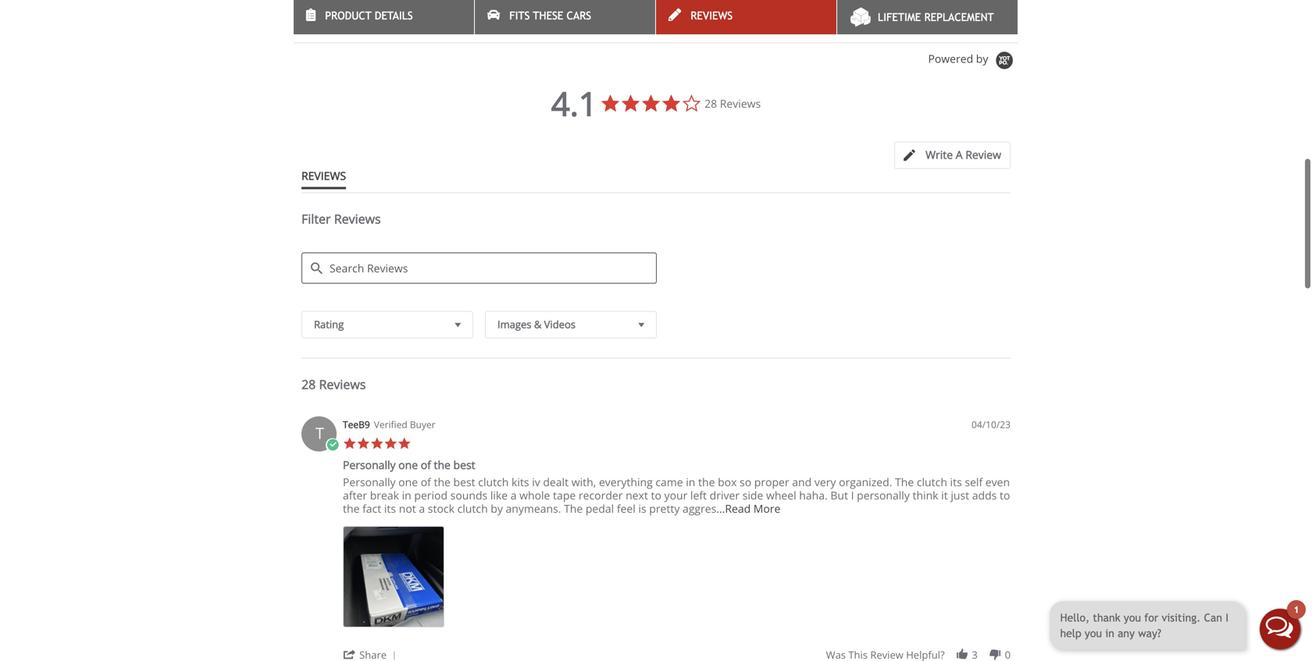 Task type: locate. For each thing, give the bounding box(es) containing it.
product details
[[325, 9, 413, 22]]

0 vertical spatial best
[[454, 458, 475, 472]]

best inside personally one of the best clutch kits iv dealt with, everything came in the box so proper and very organized. the clutch its self even after break in period sounds like a whole tape recorder next to your left driver side wheel haha. but i personally think it just adds to the fact its not a stock clutch by anymeans. the pedal feel is pretty aggres
[[454, 475, 475, 490]]

i
[[851, 488, 854, 503]]

recorder
[[579, 488, 623, 503]]

personally up after
[[343, 458, 396, 472]]

1 vertical spatial the
[[564, 501, 583, 516]]

clutch
[[478, 475, 509, 490], [917, 475, 948, 490], [457, 501, 488, 516]]

circle checkmark image
[[326, 439, 339, 452]]

the right organized. on the right
[[895, 475, 914, 490]]

the
[[895, 475, 914, 490], [564, 501, 583, 516]]

clutch left like
[[457, 501, 488, 516]]

0 vertical spatial one
[[399, 458, 418, 472]]

a right like
[[511, 488, 517, 503]]

best up the sounds on the left
[[454, 458, 475, 472]]

by
[[976, 51, 989, 66], [491, 501, 503, 516]]

&
[[534, 317, 542, 331]]

group
[[826, 648, 1011, 662]]

0 horizontal spatial the
[[564, 501, 583, 516]]

in
[[686, 475, 696, 490], [402, 488, 412, 503]]

one inside personally one of the best heading
[[399, 458, 418, 472]]

1 horizontal spatial by
[[976, 51, 989, 66]]

1 vertical spatial of
[[421, 475, 431, 490]]

1 of from the top
[[421, 458, 431, 472]]

powered
[[928, 51, 974, 66]]

by inside personally one of the best clutch kits iv dealt with, everything came in the box so proper and very organized. the clutch its self even after break in period sounds like a whole tape recorder next to your left driver side wheel haha. but i personally think it just adds to the fact its not a stock clutch by anymeans. the pedal feel is pretty aggres
[[491, 501, 503, 516]]

1 vertical spatial 28
[[302, 376, 316, 393]]

3 star image from the left
[[398, 437, 411, 451]]

star image right circle checkmark icon
[[343, 437, 357, 451]]

1 vertical spatial its
[[384, 501, 396, 516]]

personally inside personally one of the best clutch kits iv dealt with, everything came in the box so proper and very organized. the clutch its self even after break in period sounds like a whole tape recorder next to your left driver side wheel haha. but i personally think it just adds to the fact its not a stock clutch by anymeans. the pedal feel is pretty aggres
[[343, 475, 396, 490]]

pretty
[[649, 501, 680, 516]]

star image down teeb9 verified buyer
[[370, 437, 384, 451]]

a
[[956, 147, 963, 162]]

to right is
[[651, 488, 662, 503]]

personally
[[343, 458, 396, 472], [343, 475, 396, 490]]

very
[[815, 475, 836, 490]]

personally up fact
[[343, 475, 396, 490]]

down triangle image
[[635, 317, 648, 333]]

0 horizontal spatial to
[[651, 488, 662, 503]]

like
[[490, 488, 508, 503]]

adds
[[972, 488, 997, 503]]

sounds
[[451, 488, 488, 503]]

vote down review by teeb9 on 10 apr 2023 image
[[989, 648, 1002, 662]]

seperator image
[[390, 652, 399, 661]]

2 star image from the left
[[357, 437, 370, 451]]

fits these cars
[[510, 9, 591, 22]]

star image
[[343, 437, 357, 451], [357, 437, 370, 451]]

1 star image from the left
[[370, 437, 384, 451]]

2 personally from the top
[[343, 475, 396, 490]]

verified buyer heading
[[374, 418, 436, 431]]

0 horizontal spatial in
[[402, 488, 412, 503]]

best up stock
[[454, 475, 475, 490]]

star image down verified buyer heading
[[398, 437, 411, 451]]

anymeans.
[[506, 501, 561, 516]]

think
[[913, 488, 939, 503]]

teeb9 verified buyer
[[343, 418, 436, 431]]

powered by
[[928, 51, 991, 66]]

in right came
[[686, 475, 696, 490]]

of inside personally one of the best clutch kits iv dealt with, everything came in the box so proper and very organized. the clutch its self even after break in period sounds like a whole tape recorder next to your left driver side wheel haha. but i personally think it just adds to the fact its not a stock clutch by anymeans. the pedal feel is pretty aggres
[[421, 475, 431, 490]]

its right "it"
[[950, 475, 962, 490]]

of inside heading
[[421, 458, 431, 472]]

these
[[533, 9, 564, 22]]

its left not on the left of page
[[384, 501, 396, 516]]

1 personally from the top
[[343, 458, 396, 472]]

reviews link
[[656, 0, 837, 34]]

the
[[434, 458, 451, 472], [434, 475, 451, 490], [698, 475, 715, 490], [343, 501, 360, 516]]

1 best from the top
[[454, 458, 475, 472]]

of up the period
[[421, 458, 431, 472]]

28
[[705, 96, 717, 111], [302, 376, 316, 393]]

0 vertical spatial of
[[421, 458, 431, 472]]

personally inside heading
[[343, 458, 396, 472]]

of down personally one of the best
[[421, 475, 431, 490]]

your
[[664, 488, 688, 503]]

one
[[399, 458, 418, 472], [399, 475, 418, 490]]

box
[[718, 475, 737, 490]]

1 horizontal spatial 28
[[705, 96, 717, 111]]

1 vertical spatial personally
[[343, 475, 396, 490]]

personally one of the best heading
[[343, 458, 475, 476]]

write no frame image
[[904, 149, 923, 161]]

just
[[951, 488, 970, 503]]

best inside heading
[[454, 458, 475, 472]]

reviews inside 'link'
[[691, 9, 733, 22]]

1 horizontal spatial the
[[895, 475, 914, 490]]

2 one from the top
[[399, 475, 418, 490]]

and
[[792, 475, 812, 490]]

star image down "teeb9" at left
[[357, 437, 370, 451]]

feel
[[617, 501, 636, 516]]

but
[[831, 488, 848, 503]]

1 vertical spatial by
[[491, 501, 503, 516]]

to right adds
[[1000, 488, 1010, 503]]

one inside personally one of the best clutch kits iv dealt with, everything came in the box so proper and very organized. the clutch its self even after break in period sounds like a whole tape recorder next to your left driver side wheel haha. but i personally think it just adds to the fact its not a stock clutch by anymeans. the pedal feel is pretty aggres
[[399, 475, 418, 490]]

reviews
[[691, 9, 733, 22], [294, 12, 354, 30], [720, 96, 761, 111], [334, 210, 381, 227], [319, 376, 366, 393]]

star image
[[370, 437, 384, 451], [384, 437, 398, 451], [398, 437, 411, 451]]

filter
[[302, 210, 331, 227]]

Search Reviews search field
[[302, 253, 657, 284]]

one up the period
[[399, 458, 418, 472]]

is
[[639, 501, 647, 516]]

aggres
[[683, 501, 717, 516]]

the left pedal
[[564, 501, 583, 516]]

28 reviews
[[705, 96, 761, 111], [302, 376, 366, 393]]

one down personally one of the best
[[399, 475, 418, 490]]

of
[[421, 458, 431, 472], [421, 475, 431, 490]]

0 vertical spatial by
[[976, 51, 989, 66]]

it
[[942, 488, 948, 503]]

2 best from the top
[[454, 475, 475, 490]]

best
[[454, 458, 475, 472], [454, 475, 475, 490]]

dealt
[[543, 475, 569, 490]]

1 horizontal spatial 28 reviews
[[705, 96, 761, 111]]

tape
[[553, 488, 576, 503]]

the up the period
[[434, 458, 451, 472]]

even
[[986, 475, 1010, 490]]

powered by link
[[928, 51, 1019, 71]]

0 horizontal spatial 28 reviews
[[302, 376, 366, 393]]

one for personally one of the best clutch kits iv dealt with, everything came in the box so proper and very organized. the clutch its self even after break in period sounds like a whole tape recorder next to your left driver side wheel haha. but i personally think it just adds to the fact its not a stock clutch by anymeans. the pedal feel is pretty aggres
[[399, 475, 418, 490]]

the inside heading
[[434, 458, 451, 472]]

by right the sounds on the left
[[491, 501, 503, 516]]

in right break
[[402, 488, 412, 503]]

not
[[399, 501, 416, 516]]

0 vertical spatial its
[[950, 475, 962, 490]]

image of review by teeb9 on 10 apr 2023 number 1 image
[[343, 526, 445, 628]]

images
[[498, 317, 532, 331]]

1 star image from the left
[[343, 437, 357, 451]]

a
[[511, 488, 517, 503], [419, 501, 425, 516]]

...read more
[[717, 501, 781, 516]]

magnifying glass image
[[311, 263, 323, 274]]

proper
[[754, 475, 790, 490]]

pedal
[[586, 501, 614, 516]]

2 of from the top
[[421, 475, 431, 490]]

list item
[[343, 526, 445, 628]]

videos
[[544, 317, 576, 331]]

replacement
[[925, 11, 994, 23]]

1 vertical spatial 28 reviews
[[302, 376, 366, 393]]

Rating Filter field
[[302, 311, 473, 339]]

1 horizontal spatial to
[[1000, 488, 1010, 503]]

best for personally one of the best
[[454, 458, 475, 472]]

0 horizontal spatial by
[[491, 501, 503, 516]]

1 vertical spatial best
[[454, 475, 475, 490]]

1 vertical spatial one
[[399, 475, 418, 490]]

by right powered
[[976, 51, 989, 66]]

1 horizontal spatial its
[[950, 475, 962, 490]]

its
[[950, 475, 962, 490], [384, 501, 396, 516]]

of for personally one of the best clutch kits iv dealt with, everything came in the box so proper and very organized. the clutch its self even after break in period sounds like a whole tape recorder next to your left driver side wheel haha. but i personally think it just adds to the fact its not a stock clutch by anymeans. the pedal feel is pretty aggres
[[421, 475, 431, 490]]

star image down verified
[[384, 437, 398, 451]]

details
[[375, 9, 413, 22]]

personally for personally one of the best
[[343, 458, 396, 472]]

the left "box"
[[698, 475, 715, 490]]

0 vertical spatial personally
[[343, 458, 396, 472]]

best for personally one of the best clutch kits iv dealt with, everything came in the box so proper and very organized. the clutch its self even after break in period sounds like a whole tape recorder next to your left driver side wheel haha. but i personally think it just adds to the fact its not a stock clutch by anymeans. the pedal feel is pretty aggres
[[454, 475, 475, 490]]

1 one from the top
[[399, 458, 418, 472]]

the up stock
[[434, 475, 451, 490]]

a right not on the left of page
[[419, 501, 425, 516]]

4.1 star rating element
[[551, 81, 598, 126]]

after
[[343, 488, 367, 503]]

2 to from the left
[[1000, 488, 1010, 503]]



Task type: describe. For each thing, give the bounding box(es) containing it.
haha.
[[799, 488, 828, 503]]

product
[[325, 9, 372, 22]]

filter reviews heading
[[302, 210, 1011, 241]]

kits
[[512, 475, 529, 490]]

cars
[[567, 9, 591, 22]]

filter reviews
[[302, 210, 381, 227]]

reviews
[[302, 168, 346, 183]]

1 to from the left
[[651, 488, 662, 503]]

personally for personally one of the best clutch kits iv dealt with, everything came in the box so proper and very organized. the clutch its self even after break in period sounds like a whole tape recorder next to your left driver side wheel haha. but i personally think it just adds to the fact its not a stock clutch by anymeans. the pedal feel is pretty aggres
[[343, 475, 396, 490]]

write a review
[[926, 147, 1002, 162]]

came
[[656, 475, 683, 490]]

so
[[740, 475, 752, 490]]

lifetime replacement
[[878, 11, 994, 23]]

rating
[[314, 317, 344, 331]]

personally one of the best clutch kits iv dealt with, everything came in the box so proper and very organized. the clutch its self even after break in period sounds like a whole tape recorder next to your left driver side wheel haha. but i personally think it just adds to the fact its not a stock clutch by anymeans. the pedal feel is pretty aggres
[[343, 475, 1010, 516]]

t
[[316, 422, 324, 444]]

personally
[[857, 488, 910, 503]]

down triangle image
[[451, 317, 465, 333]]

review date 04/10/23 element
[[972, 418, 1011, 431]]

left
[[691, 488, 707, 503]]

with,
[[572, 475, 596, 490]]

clutch left just
[[917, 475, 948, 490]]

0 horizontal spatial 28
[[302, 376, 316, 393]]

the left fact
[[343, 501, 360, 516]]

0 vertical spatial 28 reviews
[[705, 96, 761, 111]]

review
[[966, 147, 1002, 162]]

0 vertical spatial the
[[895, 475, 914, 490]]

reviews inside heading
[[334, 210, 381, 227]]

share image
[[343, 648, 357, 662]]

of for personally one of the best
[[421, 458, 431, 472]]

one for personally one of the best
[[399, 458, 418, 472]]

...read more button
[[717, 501, 781, 516]]

more
[[754, 501, 781, 516]]

lifetime
[[878, 11, 921, 23]]

stock
[[428, 501, 455, 516]]

period
[[414, 488, 448, 503]]

side
[[743, 488, 764, 503]]

driver
[[710, 488, 740, 503]]

fits
[[510, 9, 530, 22]]

break
[[370, 488, 399, 503]]

self
[[965, 475, 983, 490]]

0 vertical spatial 28
[[705, 96, 717, 111]]

fits these cars link
[[475, 0, 655, 34]]

write
[[926, 147, 953, 162]]

wheel
[[766, 488, 797, 503]]

organized.
[[839, 475, 892, 490]]

images & videos
[[498, 317, 576, 331]]

0 horizontal spatial a
[[419, 501, 425, 516]]

next
[[626, 488, 648, 503]]

vote up review by teeb9 on 10 apr 2023 image
[[956, 648, 969, 662]]

lifetime replacement link
[[837, 0, 1018, 34]]

0 horizontal spatial its
[[384, 501, 396, 516]]

buyer
[[410, 418, 436, 431]]

write a review button
[[894, 142, 1011, 169]]

fact
[[363, 501, 381, 516]]

product details link
[[294, 0, 474, 34]]

1 horizontal spatial in
[[686, 475, 696, 490]]

personally one of the best
[[343, 458, 475, 472]]

Images & Videos Filter field
[[485, 311, 657, 339]]

iv
[[532, 475, 540, 490]]

clutch left kits
[[478, 475, 509, 490]]

teeb9
[[343, 418, 370, 431]]

verified
[[374, 418, 408, 431]]

04/10/23
[[972, 418, 1011, 431]]

whole
[[520, 488, 550, 503]]

everything
[[599, 475, 653, 490]]

...read
[[717, 501, 751, 516]]

2 star image from the left
[[384, 437, 398, 451]]

1 horizontal spatial a
[[511, 488, 517, 503]]

4.1
[[551, 81, 598, 126]]



Task type: vqa. For each thing, say whether or not it's contained in the screenshot.
with to the left
no



